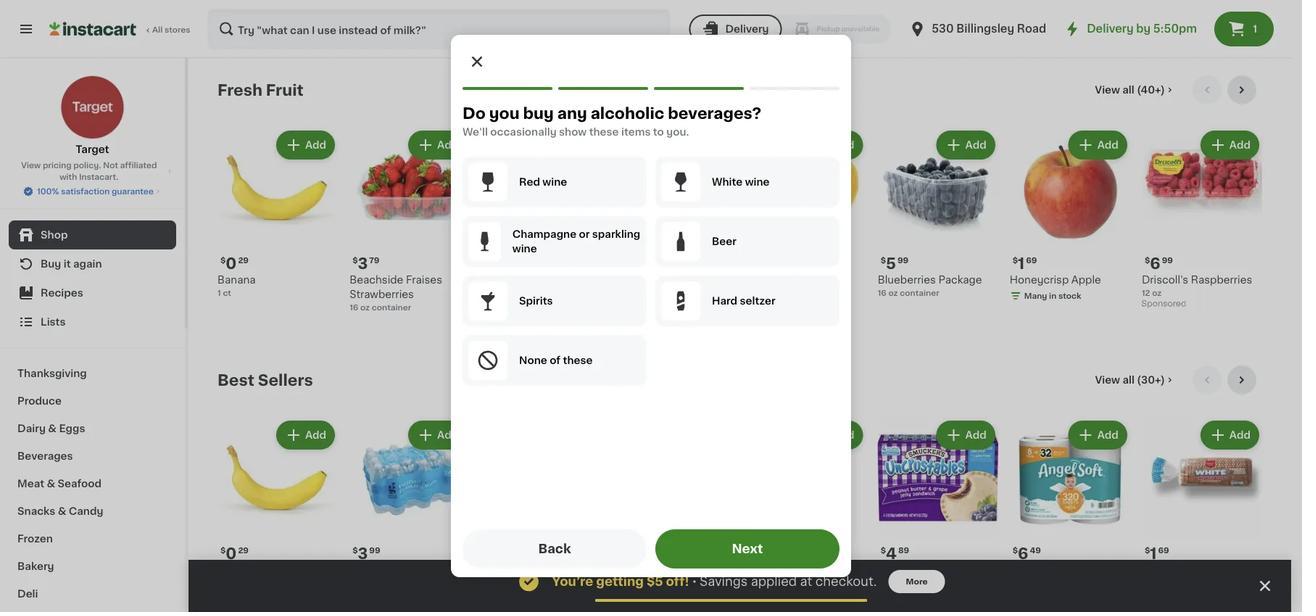 Task type: describe. For each thing, give the bounding box(es) containing it.
buy it again
[[41, 259, 102, 269]]

0 horizontal spatial stock
[[530, 318, 553, 326]]

530 billingsley road button
[[909, 9, 1047, 49]]

bakery link
[[9, 553, 176, 580]]

to
[[653, 127, 664, 137]]

0 for fresh fruit
[[226, 256, 237, 271]]

white for spend $40, save $8
[[662, 579, 691, 590]]

item carousel region containing best sellers
[[218, 365, 1262, 612]]

$40, for ultra
[[779, 567, 797, 575]]

these inside do you buy any alcoholic beverages? we'll occasionally show these items to you.
[[589, 127, 619, 137]]

0 horizontal spatial many
[[496, 318, 519, 326]]

& for good & gather purified drinking water
[[381, 565, 389, 575]]

back
[[538, 543, 571, 555]]

you.
[[667, 127, 689, 137]]

rolls
[[1051, 579, 1076, 590]]

$ 1 69 for honeycrisp
[[1013, 256, 1037, 271]]

fresh fruit
[[218, 82, 304, 98]]

again
[[73, 259, 102, 269]]

instacart logo image
[[49, 20, 136, 38]]

produce
[[17, 396, 62, 406]]

shop link
[[9, 220, 176, 249]]

good for a
[[482, 565, 510, 575]]

driscoll's for 12
[[1142, 275, 1189, 285]]

$5
[[647, 575, 663, 588]]

red wine
[[519, 177, 567, 187]]

toothpaste
[[642, 608, 700, 612]]

none of these
[[519, 355, 593, 365]]

6 for angel soft toilet paper, 8 mega rolls
[[1018, 546, 1029, 561]]

white wine
[[712, 177, 770, 187]]

eggs inside dairy & eggs link
[[59, 423, 85, 434]]

$ inside $ 3 79
[[353, 256, 358, 264]]

wine for red wine
[[543, 177, 567, 187]]

do
[[463, 106, 486, 121]]

white inside "add your shopping preferences" element
[[712, 177, 743, 187]]

8
[[1010, 579, 1017, 590]]

all for 1
[[1123, 375, 1135, 385]]

$1.99 element
[[482, 544, 602, 563]]

lb
[[495, 304, 502, 312]]

530
[[932, 24, 954, 34]]

69 for market
[[1158, 546, 1169, 554]]

all for 6
[[1123, 85, 1135, 95]]

$ 3 99 for good & gather purified drinking water
[[353, 546, 380, 561]]

all stores link
[[49, 9, 191, 49]]

99 inside 3 99
[[634, 256, 645, 264]]

banana for banana 1 ct
[[218, 275, 256, 285]]

sponsored badge image for $
[[1142, 300, 1186, 308]]

drinking
[[350, 579, 392, 590]]

beachside
[[350, 275, 403, 285]]

red for red seedless grapes bag 1.5 lb
[[482, 275, 502, 285]]

•
[[692, 576, 697, 587]]

crest 3d white advanced radiant mint, toothpaste
[[614, 579, 707, 612]]

0 vertical spatial many in stock
[[1024, 292, 1082, 300]]

seltzer
[[740, 296, 776, 306]]

oz for 6
[[1152, 289, 1162, 297]]

sellers
[[258, 372, 313, 388]]

dairy
[[17, 423, 46, 434]]

dairy & eggs
[[17, 423, 85, 434]]

$ inside $ 6 99
[[1145, 256, 1150, 264]]

shop
[[41, 230, 68, 240]]

by
[[1136, 24, 1151, 34]]

policy.
[[73, 161, 101, 169]]

main content containing fresh fruit
[[189, 58, 1291, 612]]

5
[[886, 256, 896, 271]]

add your shopping preferences element
[[451, 35, 851, 577]]

bakery
[[17, 561, 54, 571]]

peanut
[[948, 579, 984, 590]]

mint,
[[614, 608, 639, 612]]

champagne or sparkling wine
[[513, 229, 641, 254]]

or
[[579, 229, 590, 239]]

road
[[1017, 24, 1047, 34]]

soft
[[1042, 565, 1063, 575]]

$ inside $ 5 99
[[881, 256, 886, 264]]

$8 for dawn ultra dishwashing liquid dish soap, origin
[[820, 567, 831, 575]]

99 for spend $40, save $8
[[766, 546, 777, 554]]

view for fresh fruit
[[1095, 85, 1120, 95]]

blueberries
[[878, 275, 936, 285]]

meat & seafood
[[17, 479, 102, 489]]

liquid
[[813, 594, 845, 604]]

89
[[898, 546, 909, 554]]

snacks & candy link
[[9, 497, 176, 525]]

99 for blueberries package
[[898, 256, 909, 264]]

spend for dawn
[[750, 567, 777, 575]]

29 for best
[[238, 546, 249, 554]]

dawn
[[746, 579, 775, 590]]

hard
[[712, 296, 738, 306]]

service type group
[[689, 15, 891, 44]]

grape
[[923, 594, 955, 604]]

$ 6 49
[[1013, 546, 1041, 561]]

driscoll's organic raspberries
[[614, 275, 704, 300]]

69 for honeycrisp
[[1026, 256, 1037, 264]]

6 for driscoll's raspberries
[[1150, 256, 1161, 271]]

items
[[621, 127, 651, 137]]

white for 1
[[1216, 565, 1246, 575]]

do you buy any alcoholic beverages? we'll occasionally show these items to you.
[[463, 106, 762, 137]]

off!
[[666, 575, 689, 588]]

you're getting $5 off!
[[552, 575, 689, 588]]

1 inside banana 1 ct
[[218, 289, 221, 297]]

dawn ultra dishwashing liquid dish soap, origin
[[746, 579, 845, 612]]

fresh
[[218, 82, 262, 98]]

0 for best sellers
[[226, 546, 237, 561]]

target logo image
[[61, 75, 124, 139]]

driscoll's for raspberries
[[614, 275, 660, 285]]

99 for driscoll's raspberries
[[1162, 256, 1173, 264]]

pricing
[[43, 161, 72, 169]]

mega
[[1019, 579, 1048, 590]]

delivery by 5:50pm link
[[1064, 20, 1197, 38]]

wine for white wine
[[745, 177, 770, 187]]

radiant
[[668, 594, 707, 604]]

sandwich inside smucker's uncrustables peanut butter & grape jelly sandwich
[[878, 608, 927, 612]]

1 vertical spatial these
[[563, 355, 593, 365]]

0 vertical spatial in
[[1049, 292, 1057, 300]]

instacart.
[[79, 173, 119, 181]]

fruit
[[266, 82, 304, 98]]

lists link
[[9, 307, 176, 336]]

beer
[[712, 236, 737, 247]]

banana 1 ct
[[218, 275, 256, 297]]

driscoll's raspberries 12 oz
[[1142, 275, 1253, 297]]

delivery for delivery
[[725, 24, 769, 34]]

honeycrisp
[[1010, 275, 1069, 285]]

view pricing policy. not affiliated with instacart.
[[21, 161, 157, 181]]

beverages?
[[668, 106, 762, 121]]

purified
[[429, 565, 469, 575]]

lemon
[[746, 275, 781, 285]]

bread
[[1194, 579, 1224, 590]]

$ 0 29 for best sellers
[[220, 546, 249, 561]]

not
[[103, 161, 118, 169]]

toilet
[[1066, 565, 1093, 575]]

save for ultra
[[799, 567, 818, 575]]

a
[[482, 579, 489, 590]]

beverages link
[[9, 442, 176, 470]]

next
[[732, 543, 763, 555]]

3 99
[[622, 256, 645, 271]]

4 for spend
[[754, 546, 765, 561]]

spend $40, save $8 for 3d
[[618, 567, 699, 575]]

wine inside champagne or sparkling wine
[[513, 244, 537, 254]]

sponsored badge image for 3
[[614, 314, 658, 323]]



Task type: vqa. For each thing, say whether or not it's contained in the screenshot.


Task type: locate. For each thing, give the bounding box(es) containing it.
gather up free
[[523, 565, 559, 575]]

16 down "blueberries"
[[878, 289, 887, 297]]

$ 3 99 up drinking
[[353, 546, 380, 561]]

99 down whitening
[[634, 546, 645, 554]]

$ 1 69 up honeycrisp
[[1013, 256, 1037, 271]]

1 $8 from the left
[[688, 567, 699, 575]]

99 inside $ 6 99
[[1162, 256, 1173, 264]]

gather up water
[[391, 565, 427, 575]]

raspberries inside driscoll's raspberries 12 oz
[[1191, 275, 1253, 285]]

1 vertical spatial container
[[372, 304, 411, 312]]

1 vertical spatial stock
[[530, 318, 553, 326]]

alcoholic
[[591, 106, 665, 121]]

1 vertical spatial view
[[21, 161, 41, 169]]

view left pricing on the top
[[21, 161, 41, 169]]

eggs down produce link
[[59, 423, 85, 434]]

angel soft toilet paper, 8 mega rolls
[[1010, 565, 1128, 590]]

2 all from the top
[[1123, 375, 1135, 385]]

1 $40, from the left
[[647, 567, 665, 575]]

beverages
[[17, 451, 73, 461]]

raspberries inside driscoll's organic raspberries
[[614, 289, 675, 300]]

1 item carousel region from the top
[[218, 75, 1262, 354]]

6 left "49"
[[1018, 546, 1029, 561]]

0 horizontal spatial gather
[[391, 565, 427, 575]]

29 for fresh
[[238, 256, 249, 264]]

$ 3 99 up bag
[[485, 256, 513, 271]]

these down alcoholic
[[589, 127, 619, 137]]

3 down sparkling
[[622, 256, 632, 271]]

2 good from the left
[[482, 565, 510, 575]]

1 horizontal spatial in
[[1049, 292, 1057, 300]]

driscoll's down $ 6 99
[[1142, 275, 1189, 285]]

1 horizontal spatial wine
[[543, 177, 567, 187]]

oz down strawberries
[[360, 304, 370, 312]]

item carousel region containing fresh fruit
[[218, 75, 1262, 354]]

oz right 12
[[1152, 289, 1162, 297]]

0 horizontal spatial raspberries
[[614, 289, 675, 300]]

sparkling
[[592, 229, 641, 239]]

69 up 'market'
[[1158, 546, 1169, 554]]

1 save from the left
[[667, 567, 686, 575]]

sandwich down "butter"
[[878, 608, 927, 612]]

stock down honeycrisp apple
[[1059, 292, 1082, 300]]

$ 3 99 for red seedless grapes bag
[[485, 256, 513, 271]]

all inside view all (40+) popup button
[[1123, 85, 1135, 95]]

0 vertical spatial 69
[[1026, 256, 1037, 264]]

red down occasionally
[[519, 177, 540, 187]]

1
[[1253, 24, 1258, 34], [1018, 256, 1025, 271], [218, 289, 221, 297], [1150, 546, 1157, 561]]

1 horizontal spatial $8
[[820, 567, 831, 575]]

view inside view pricing policy. not affiliated with instacart.
[[21, 161, 41, 169]]

with
[[60, 173, 77, 181]]

99 right 5
[[898, 256, 909, 264]]

2 $ 0 29 from the top
[[220, 546, 249, 561]]

0 horizontal spatial container
[[372, 304, 411, 312]]

0 horizontal spatial red
[[482, 275, 502, 285]]

red inside "add your shopping preferences" element
[[519, 177, 540, 187]]

1 banana from the top
[[218, 275, 256, 285]]

spend $40, save $8 up the $5
[[618, 567, 699, 575]]

2 horizontal spatial white
[[1216, 565, 1246, 575]]

99 inside $ 5 99
[[898, 256, 909, 264]]

container down strawberries
[[372, 304, 411, 312]]

1 horizontal spatial 69
[[1158, 546, 1169, 554]]

16 inside blueberries package 16 oz container
[[878, 289, 887, 297]]

red for red wine
[[519, 177, 540, 187]]

1 horizontal spatial delivery
[[1087, 24, 1134, 34]]

white up beer
[[712, 177, 743, 187]]

1 horizontal spatial oz
[[889, 289, 898, 297]]

bag
[[482, 289, 502, 300]]

champagne
[[513, 229, 577, 239]]

it
[[64, 259, 71, 269]]

1 horizontal spatial organic
[[663, 275, 704, 285]]

2 vertical spatial white
[[662, 579, 691, 590]]

99 inside $ 4 99
[[766, 546, 777, 554]]

save up off!
[[667, 567, 686, 575]]

many down lb
[[496, 318, 519, 326]]

white inside crest 3d white advanced radiant mint, toothpaste
[[662, 579, 691, 590]]

2 vertical spatial view
[[1095, 375, 1120, 385]]

0 horizontal spatial $ 3 99
[[353, 546, 380, 561]]

0 vertical spatial banana
[[218, 275, 256, 285]]

2 save from the left
[[799, 567, 818, 575]]

0 horizontal spatial $40,
[[647, 567, 665, 575]]

0 vertical spatial $ 1 69
[[1013, 256, 1037, 271]]

0 vertical spatial white
[[712, 177, 743, 187]]

1 vertical spatial red
[[482, 275, 502, 285]]

more button
[[889, 570, 945, 593]]

& up drinking
[[381, 565, 389, 575]]

3 for red seedless grapes bag
[[490, 256, 500, 271]]

0 vertical spatial these
[[589, 127, 619, 137]]

5:50pm
[[1154, 24, 1197, 34]]

99 for good & gather purified drinking water
[[369, 546, 380, 554]]

$ inside $ 4 89
[[881, 546, 886, 554]]

grapes
[[554, 275, 591, 285]]

1 horizontal spatial 6
[[1150, 256, 1161, 271]]

(30+)
[[1137, 375, 1165, 385]]

0 vertical spatial many
[[1024, 292, 1047, 300]]

many in stock down the 'spirits'
[[496, 318, 553, 326]]

$ 1 69 up 'market'
[[1145, 546, 1169, 561]]

99 up the seedless
[[501, 256, 513, 264]]

white inside market pantry white sandwich bread
[[1216, 565, 1246, 575]]

1 horizontal spatial $ 1 69
[[1145, 546, 1169, 561]]

0 horizontal spatial in
[[521, 318, 529, 326]]

spend up crest
[[618, 567, 645, 575]]

16 inside the beachside fraises strawberries 16 oz container
[[350, 304, 358, 312]]

seedless
[[505, 275, 552, 285]]

3 for good & gather purified drinking water
[[358, 546, 368, 561]]

0 horizontal spatial delivery
[[725, 24, 769, 34]]

99 for red seedless grapes bag
[[501, 256, 513, 264]]

100% satisfaction guarantee button
[[23, 183, 162, 197]]

3d
[[644, 579, 659, 590]]

1 horizontal spatial 4
[[886, 546, 897, 561]]

show
[[559, 127, 587, 137]]

banana for banana
[[218, 565, 256, 575]]

seafood
[[58, 479, 102, 489]]

package
[[939, 275, 982, 285]]

good up a
[[482, 565, 510, 575]]

product group
[[218, 128, 338, 299], [350, 128, 470, 313], [482, 128, 602, 331], [614, 128, 734, 326], [746, 128, 866, 287], [878, 128, 998, 299], [1010, 128, 1130, 305], [1142, 128, 1262, 312], [218, 418, 338, 589], [350, 418, 470, 603], [746, 418, 866, 612], [878, 418, 998, 612], [1010, 418, 1130, 612], [1142, 418, 1262, 603]]

0 horizontal spatial sponsored badge image
[[614, 314, 658, 323]]

spend for crest
[[618, 567, 645, 575]]

99 right next
[[766, 546, 777, 554]]

4 up dawn
[[754, 546, 765, 561]]

best
[[218, 372, 254, 388]]

save for 3d
[[667, 567, 686, 575]]

0 horizontal spatial eggs
[[59, 423, 85, 434]]

view all (40+)
[[1095, 85, 1165, 95]]

1 vertical spatial many in stock
[[496, 318, 553, 326]]

deli link
[[9, 580, 176, 608]]

we'll
[[463, 127, 488, 137]]

1 good from the left
[[350, 565, 378, 575]]

1 vertical spatial white
[[1216, 565, 1246, 575]]

good & gather grade a cage-free large eggs
[[482, 565, 593, 604]]

0 vertical spatial $ 3 99
[[485, 256, 513, 271]]

12
[[1142, 289, 1150, 297]]

2 driscoll's from the left
[[1142, 275, 1189, 285]]

1 horizontal spatial white
[[712, 177, 743, 187]]

eggs down a
[[482, 594, 507, 604]]

buy
[[41, 259, 61, 269]]

meat
[[17, 479, 44, 489]]

1 vertical spatial sponsored badge image
[[614, 314, 658, 323]]

0 horizontal spatial oz
[[360, 304, 370, 312]]

0 horizontal spatial spend
[[618, 567, 645, 575]]

1 vertical spatial item carousel region
[[218, 365, 1262, 612]]

1 vertical spatial organic
[[663, 275, 704, 285]]

$40, up the $5
[[647, 567, 665, 575]]

container
[[900, 289, 940, 297], [372, 304, 411, 312]]

0
[[226, 256, 237, 271], [754, 256, 765, 271], [226, 546, 237, 561]]

1 horizontal spatial sandwich
[[1142, 579, 1192, 590]]

0 vertical spatial organic
[[615, 240, 648, 248]]

2 horizontal spatial oz
[[1152, 289, 1162, 297]]

& inside good & gather purified drinking water
[[381, 565, 389, 575]]

0 horizontal spatial 6
[[1018, 546, 1029, 561]]

0 horizontal spatial spend $40, save $8
[[618, 567, 699, 575]]

1 vertical spatial all
[[1123, 375, 1135, 385]]

1 horizontal spatial spend $40, save $8
[[750, 567, 831, 575]]

at
[[800, 575, 812, 588]]

0 horizontal spatial white
[[662, 579, 691, 590]]

all left (40+)
[[1123, 85, 1135, 95]]

$ inside $ 4 99
[[749, 546, 754, 554]]

eggs inside good & gather grade a cage-free large eggs
[[482, 594, 507, 604]]

1 vertical spatial 16
[[350, 304, 358, 312]]

$ inside $ 6 49
[[1013, 546, 1018, 554]]

1 spend from the left
[[618, 567, 645, 575]]

0 horizontal spatial save
[[667, 567, 686, 575]]

& for snacks & candy
[[58, 506, 66, 516]]

pantry
[[1180, 565, 1213, 575]]

many in stock
[[1024, 292, 1082, 300], [496, 318, 553, 326]]

16 down strawberries
[[350, 304, 358, 312]]

1 vertical spatial sandwich
[[878, 608, 927, 612]]

spend $40, save $8 for ultra
[[750, 567, 831, 575]]

delivery for delivery by 5:50pm
[[1087, 24, 1134, 34]]

1 vertical spatial 69
[[1158, 546, 1169, 554]]

red inside 'red seedless grapes bag 1.5 lb'
[[482, 275, 502, 285]]

0 inside 0 lemon
[[754, 256, 765, 271]]

1 vertical spatial raspberries
[[614, 289, 675, 300]]

view for best sellers
[[1095, 375, 1120, 385]]

1 horizontal spatial save
[[799, 567, 818, 575]]

49
[[1030, 546, 1041, 554]]

stores
[[165, 26, 190, 34]]

organic inside driscoll's organic raspberries
[[663, 275, 704, 285]]

& for meat & seafood
[[47, 479, 55, 489]]

getting
[[596, 575, 644, 588]]

smucker's
[[878, 565, 931, 575]]

checkout.
[[816, 575, 877, 588]]

occasionally
[[490, 127, 557, 137]]

1 horizontal spatial container
[[900, 289, 940, 297]]

market
[[1142, 565, 1177, 575]]

2 item carousel region from the top
[[218, 365, 1262, 612]]

red seedless grapes bag 1.5 lb
[[482, 275, 591, 312]]

0 horizontal spatial sandwich
[[878, 608, 927, 612]]

all left (30+)
[[1123, 375, 1135, 385]]

$8 up checkout.
[[820, 567, 831, 575]]

target
[[76, 144, 109, 154]]

dish
[[746, 608, 769, 612]]

good up drinking
[[350, 565, 378, 575]]

gather inside good & gather grade a cage-free large eggs
[[523, 565, 559, 575]]

save up at
[[799, 567, 818, 575]]

1 horizontal spatial stock
[[1059, 292, 1082, 300]]

1 spend $40, save $8 from the left
[[618, 567, 699, 575]]

advanced
[[614, 594, 665, 604]]

1 horizontal spatial $ 3 99
[[485, 256, 513, 271]]

1 vertical spatial banana
[[218, 565, 256, 575]]

lists
[[41, 317, 66, 327]]

paper,
[[1096, 565, 1128, 575]]

1 inside 1 button
[[1253, 24, 1258, 34]]

all inside 'view all (30+)' popup button
[[1123, 375, 1135, 385]]

1 all from the top
[[1123, 85, 1135, 95]]

0 horizontal spatial driscoll's
[[614, 275, 660, 285]]

view left (40+)
[[1095, 85, 1120, 95]]

0 vertical spatial 16
[[878, 289, 887, 297]]

1 horizontal spatial 16
[[878, 289, 887, 297]]

69 up honeycrisp
[[1026, 256, 1037, 264]]

& inside smucker's uncrustables peanut butter & grape jelly sandwich
[[912, 594, 921, 604]]

2 $40, from the left
[[779, 567, 797, 575]]

1 horizontal spatial gather
[[523, 565, 559, 575]]

add button
[[278, 132, 334, 158], [410, 132, 466, 158], [542, 132, 598, 158], [806, 132, 862, 158], [938, 132, 994, 158], [1070, 132, 1126, 158], [1202, 132, 1258, 158], [278, 422, 334, 448], [410, 422, 466, 448], [806, 422, 862, 448], [938, 422, 994, 448], [1070, 422, 1126, 448], [1202, 422, 1258, 448]]

jelly
[[957, 594, 981, 604]]

0 horizontal spatial wine
[[513, 244, 537, 254]]

0 vertical spatial stock
[[1059, 292, 1082, 300]]

6 up 12
[[1150, 256, 1161, 271]]

sponsored badge image down 12
[[1142, 300, 1186, 308]]

spend $40, save $8
[[618, 567, 699, 575], [750, 567, 831, 575]]

container down "blueberries"
[[900, 289, 940, 297]]

99 up driscoll's raspberries 12 oz
[[1162, 256, 1173, 264]]

delivery inside delivery by 5:50pm "link"
[[1087, 24, 1134, 34]]

of
[[550, 355, 561, 365]]

container inside the beachside fraises strawberries 16 oz container
[[372, 304, 411, 312]]

view
[[1095, 85, 1120, 95], [21, 161, 41, 169], [1095, 375, 1120, 385]]

gather for water
[[391, 565, 427, 575]]

gather for cage-
[[523, 565, 559, 575]]

treatment tracker modal dialog
[[189, 560, 1291, 612]]

0 horizontal spatial many in stock
[[496, 318, 553, 326]]

• savings applied at checkout.
[[692, 575, 877, 588]]

2 4 from the left
[[886, 546, 897, 561]]

main content
[[189, 58, 1291, 612]]

good inside good & gather grade a cage-free large eggs
[[482, 565, 510, 575]]

white up radiant at the right bottom of page
[[662, 579, 691, 590]]

deli
[[17, 589, 38, 599]]

these right of
[[563, 355, 593, 365]]

2 29 from the top
[[238, 546, 249, 554]]

red
[[519, 177, 540, 187], [482, 275, 502, 285]]

2 spend from the left
[[750, 567, 777, 575]]

99 up drinking
[[369, 546, 380, 554]]

spirits
[[519, 296, 553, 306]]

0 vertical spatial eggs
[[59, 423, 85, 434]]

you're
[[552, 575, 593, 588]]

1 horizontal spatial many
[[1024, 292, 1047, 300]]

view left (30+)
[[1095, 375, 1120, 385]]

target link
[[61, 75, 124, 157]]

more
[[906, 578, 928, 586]]

oz inside driscoll's raspberries 12 oz
[[1152, 289, 1162, 297]]

& for good & gather grade a cage-free large eggs
[[513, 565, 521, 575]]

0 horizontal spatial 16
[[350, 304, 358, 312]]

3 up bag
[[490, 256, 500, 271]]

0 horizontal spatial 4
[[754, 546, 765, 561]]

driscoll's down 3 99
[[614, 275, 660, 285]]

& right dairy
[[48, 423, 57, 434]]

1 horizontal spatial sponsored badge image
[[1142, 300, 1186, 308]]

candy
[[69, 506, 103, 516]]

in down the 'spirits'
[[521, 318, 529, 326]]

these
[[589, 127, 619, 137], [563, 355, 593, 365]]

oz inside the beachside fraises strawberries 16 oz container
[[360, 304, 370, 312]]

4 left 89
[[886, 546, 897, 561]]

spend
[[618, 567, 645, 575], [750, 567, 777, 575]]

0 horizontal spatial good
[[350, 565, 378, 575]]

1 $ 0 29 from the top
[[220, 256, 249, 271]]

large
[[546, 579, 575, 590]]

driscoll's inside driscoll's organic raspberries
[[614, 275, 660, 285]]

1 29 from the top
[[238, 256, 249, 264]]

product group containing 5
[[878, 128, 998, 299]]

2 spend $40, save $8 from the left
[[750, 567, 831, 575]]

oz down "blueberries"
[[889, 289, 898, 297]]

many in stock down honeycrisp apple
[[1024, 292, 1082, 300]]

oz for 5
[[889, 289, 898, 297]]

29
[[238, 256, 249, 264], [238, 546, 249, 554]]

& right meat
[[47, 479, 55, 489]]

spend up dawn
[[750, 567, 777, 575]]

3 for beachside fraises strawberries
[[358, 256, 368, 271]]

0 vertical spatial $ 0 29
[[220, 256, 249, 271]]

sandwich down 'market'
[[1142, 579, 1192, 590]]

1 horizontal spatial driscoll's
[[1142, 275, 1189, 285]]

2 horizontal spatial wine
[[745, 177, 770, 187]]

1 horizontal spatial good
[[482, 565, 510, 575]]

1 vertical spatial eggs
[[482, 594, 507, 604]]

$ 1 69 for market
[[1145, 546, 1169, 561]]

uncrustables
[[878, 579, 946, 590]]

$ 1 69
[[1013, 256, 1037, 271], [1145, 546, 1169, 561]]

$ 3 99
[[485, 256, 513, 271], [353, 546, 380, 561]]

0 vertical spatial 29
[[238, 256, 249, 264]]

red up bag
[[482, 275, 502, 285]]

1 horizontal spatial many in stock
[[1024, 292, 1082, 300]]

1 vertical spatial 29
[[238, 546, 249, 554]]

next button
[[656, 529, 840, 569]]

0 horizontal spatial $8
[[688, 567, 699, 575]]

item carousel region
[[218, 75, 1262, 354], [218, 365, 1262, 612]]

1 driscoll's from the left
[[614, 275, 660, 285]]

99 up driscoll's organic raspberries
[[634, 256, 645, 264]]

guarantee
[[112, 187, 154, 195]]

& inside good & gather grade a cage-free large eggs
[[513, 565, 521, 575]]

0 vertical spatial all
[[1123, 85, 1135, 95]]

1 horizontal spatial raspberries
[[1191, 275, 1253, 285]]

$40, up • savings applied at checkout.
[[779, 567, 797, 575]]

1 4 from the left
[[754, 546, 765, 561]]

100% satisfaction guarantee
[[37, 187, 154, 195]]

0 horizontal spatial organic
[[615, 240, 648, 248]]

1 vertical spatial $ 3 99
[[353, 546, 380, 561]]

& up cage-
[[513, 565, 521, 575]]

2 $8 from the left
[[820, 567, 831, 575]]

$8 up •
[[688, 567, 699, 575]]

ct
[[223, 289, 231, 297]]

& for dairy & eggs
[[48, 423, 57, 434]]

4 for smucker's
[[886, 546, 897, 561]]

many down honeycrisp
[[1024, 292, 1047, 300]]

in down honeycrisp apple
[[1049, 292, 1057, 300]]

oz inside blueberries package 16 oz container
[[889, 289, 898, 297]]

0 vertical spatial 6
[[1150, 256, 1161, 271]]

& down the uncrustables on the right
[[912, 594, 921, 604]]

None search field
[[207, 9, 670, 49]]

1 horizontal spatial eggs
[[482, 594, 507, 604]]

1 gather from the left
[[391, 565, 427, 575]]

snacks & candy
[[17, 506, 103, 516]]

2 gather from the left
[[523, 565, 559, 575]]

$ 3 79
[[353, 256, 380, 271]]

0 vertical spatial container
[[900, 289, 940, 297]]

container inside blueberries package 16 oz container
[[900, 289, 940, 297]]

1 horizontal spatial $40,
[[779, 567, 797, 575]]

gather inside good & gather purified drinking water
[[391, 565, 427, 575]]

water
[[395, 579, 424, 590]]

$40, for 3d
[[647, 567, 665, 575]]

3 left the 79
[[358, 256, 368, 271]]

all stores
[[152, 26, 190, 34]]

good for drinking
[[350, 565, 378, 575]]

0 horizontal spatial 69
[[1026, 256, 1037, 264]]

sandwich inside market pantry white sandwich bread
[[1142, 579, 1192, 590]]

sponsored badge image
[[1142, 300, 1186, 308], [614, 314, 658, 323]]

spend $40, save $8 up • savings applied at checkout.
[[750, 567, 831, 575]]

0 vertical spatial item carousel region
[[218, 75, 1262, 354]]

& left candy
[[58, 506, 66, 516]]

market pantry white sandwich bread
[[1142, 565, 1246, 590]]

1.5
[[482, 304, 493, 312]]

1 horizontal spatial red
[[519, 177, 540, 187]]

white up bread
[[1216, 565, 1246, 575]]

sponsored badge image down driscoll's organic raspberries
[[614, 314, 658, 323]]

0 vertical spatial raspberries
[[1191, 275, 1253, 285]]

0 vertical spatial view
[[1095, 85, 1120, 95]]

2 banana from the top
[[218, 565, 256, 575]]

view all (40+) button
[[1089, 75, 1181, 104]]

$ 0 29 for fresh fruit
[[220, 256, 249, 271]]

driscoll's inside driscoll's raspberries 12 oz
[[1142, 275, 1189, 285]]

stock down the 'spirits'
[[530, 318, 553, 326]]

1 vertical spatial $ 1 69
[[1145, 546, 1169, 561]]

crest
[[614, 579, 642, 590]]

$8 for crest 3d white advanced radiant mint, toothpaste
[[688, 567, 699, 575]]

1 vertical spatial $ 0 29
[[220, 546, 249, 561]]

delivery inside delivery button
[[725, 24, 769, 34]]

3 up drinking
[[358, 546, 368, 561]]

delivery button
[[689, 15, 782, 44]]

good inside good & gather purified drinking water
[[350, 565, 378, 575]]

69
[[1026, 256, 1037, 264], [1158, 546, 1169, 554]]



